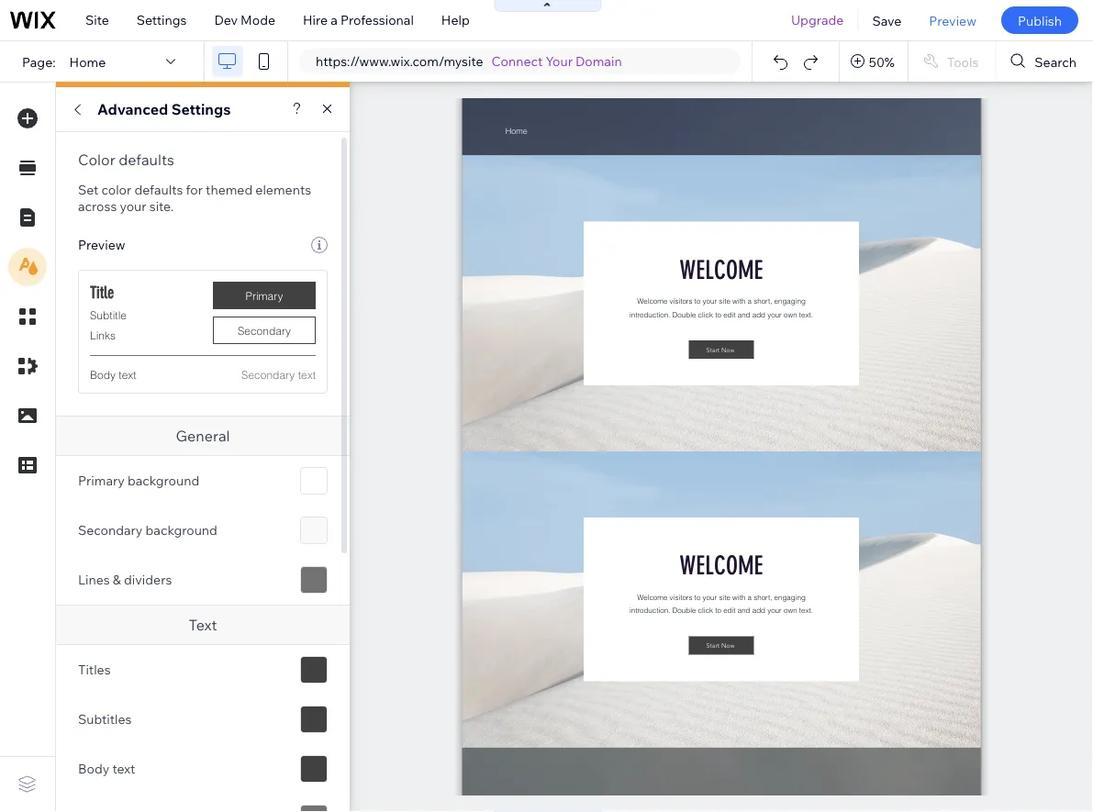 Task type: describe. For each thing, give the bounding box(es) containing it.
secondary background
[[78, 523, 218, 539]]

a
[[331, 12, 338, 28]]

lines
[[78, 572, 110, 588]]

primary background
[[78, 473, 200, 489]]

publish button
[[1002, 6, 1079, 34]]

50%
[[870, 53, 895, 70]]

1 vertical spatial settings
[[172, 100, 231, 118]]

color
[[78, 151, 115, 169]]

primary for primary background
[[78, 473, 125, 489]]

https://www.wix.com/mysite
[[316, 53, 484, 69]]

search button
[[997, 41, 1094, 82]]

secondary for secondary text
[[242, 369, 295, 382]]

save button
[[859, 0, 916, 40]]

tools button
[[909, 41, 996, 82]]

connect
[[492, 53, 543, 69]]

secondary for secondary
[[238, 324, 291, 337]]

advanced settings
[[97, 100, 231, 118]]

publish
[[1018, 12, 1062, 28]]

tools
[[948, 53, 979, 70]]

elements
[[256, 182, 311, 198]]

secondary for secondary background
[[78, 523, 143, 539]]

lines & dividers
[[78, 572, 172, 588]]

1 vertical spatial body
[[78, 761, 109, 777]]

for
[[186, 182, 203, 198]]

your
[[120, 198, 147, 214]]

text down 'subtitles'
[[112, 761, 135, 777]]

search
[[1035, 53, 1077, 70]]

background for primary background
[[128, 473, 200, 489]]

hire a professional
[[303, 12, 414, 28]]

preview inside button
[[930, 12, 977, 28]]

dev mode
[[214, 12, 276, 28]]

text down 'secondary' button
[[298, 369, 316, 382]]

preview button
[[916, 0, 991, 40]]

your
[[546, 53, 573, 69]]

domain
[[576, 53, 622, 69]]

set
[[78, 182, 99, 198]]

background for secondary background
[[146, 523, 218, 539]]

text
[[189, 616, 217, 635]]

50% button
[[840, 41, 908, 82]]

1 vertical spatial preview
[[78, 237, 125, 253]]

color defaults
[[78, 151, 174, 169]]



Task type: locate. For each thing, give the bounding box(es) containing it.
body down 'subtitles'
[[78, 761, 109, 777]]

hire
[[303, 12, 328, 28]]

1 vertical spatial body text
[[78, 761, 135, 777]]

defaults up site.
[[134, 182, 183, 198]]

site
[[85, 12, 109, 28]]

body text down links
[[90, 369, 137, 382]]

1 vertical spatial primary
[[78, 473, 125, 489]]

subtitles
[[78, 712, 132, 728]]

body
[[90, 369, 116, 382], [78, 761, 109, 777]]

body down links
[[90, 369, 116, 382]]

primary
[[246, 289, 283, 302], [78, 473, 125, 489]]

home
[[69, 53, 106, 70]]

primary up 'secondary' button
[[246, 289, 283, 302]]

1 vertical spatial background
[[146, 523, 218, 539]]

0 vertical spatial secondary
[[238, 324, 291, 337]]

links
[[90, 329, 116, 343]]

body text
[[90, 369, 137, 382], [78, 761, 135, 777]]

defaults inside the set color defaults for themed elements across your site.
[[134, 182, 183, 198]]

preview
[[930, 12, 977, 28], [78, 237, 125, 253]]

subtitle
[[90, 309, 127, 322]]

upgrade
[[792, 12, 844, 28]]

background
[[128, 473, 200, 489], [146, 523, 218, 539]]

0 vertical spatial defaults
[[119, 151, 174, 169]]

color
[[101, 182, 132, 198]]

settings left dev
[[137, 12, 187, 28]]

0 vertical spatial body
[[90, 369, 116, 382]]

2 vertical spatial secondary
[[78, 523, 143, 539]]

help
[[442, 12, 470, 28]]

dev
[[214, 12, 238, 28]]

body text down 'subtitles'
[[78, 761, 135, 777]]

primary up secondary background
[[78, 473, 125, 489]]

preview down across
[[78, 237, 125, 253]]

0 horizontal spatial preview
[[78, 237, 125, 253]]

dividers
[[124, 572, 172, 588]]

0 horizontal spatial primary
[[78, 473, 125, 489]]

preview up tools button
[[930, 12, 977, 28]]

1 vertical spatial defaults
[[134, 182, 183, 198]]

settings
[[137, 12, 187, 28], [172, 100, 231, 118]]

secondary down 'secondary' button
[[242, 369, 295, 382]]

professional
[[341, 12, 414, 28]]

&
[[113, 572, 121, 588]]

settings right advanced
[[172, 100, 231, 118]]

primary button
[[213, 282, 316, 309]]

site.
[[149, 198, 174, 214]]

background up dividers
[[146, 523, 218, 539]]

text
[[119, 369, 137, 382], [298, 369, 316, 382], [112, 761, 135, 777]]

background up secondary background
[[128, 473, 200, 489]]

secondary
[[238, 324, 291, 337], [242, 369, 295, 382], [78, 523, 143, 539]]

0 vertical spatial primary
[[246, 289, 283, 302]]

set color defaults for themed elements across your site.
[[78, 182, 311, 214]]

general
[[176, 427, 230, 445]]

defaults
[[119, 151, 174, 169], [134, 182, 183, 198]]

title
[[90, 283, 114, 303]]

advanced
[[97, 100, 168, 118]]

0 vertical spatial background
[[128, 473, 200, 489]]

title subtitle links
[[90, 283, 127, 343]]

0 vertical spatial preview
[[930, 12, 977, 28]]

themed
[[206, 182, 253, 198]]

across
[[78, 198, 117, 214]]

titles
[[78, 662, 111, 678]]

1 horizontal spatial preview
[[930, 12, 977, 28]]

secondary button
[[213, 317, 316, 344]]

text down the subtitle
[[119, 369, 137, 382]]

1 horizontal spatial primary
[[246, 289, 283, 302]]

secondary down primary button
[[238, 324, 291, 337]]

defaults up color
[[119, 151, 174, 169]]

secondary up &
[[78, 523, 143, 539]]

0 vertical spatial body text
[[90, 369, 137, 382]]

secondary text
[[242, 369, 316, 382]]

0 vertical spatial settings
[[137, 12, 187, 28]]

primary inside button
[[246, 289, 283, 302]]

primary for primary
[[246, 289, 283, 302]]

secondary inside button
[[238, 324, 291, 337]]

https://www.wix.com/mysite connect your domain
[[316, 53, 622, 69]]

1 vertical spatial secondary
[[242, 369, 295, 382]]

mode
[[241, 12, 276, 28]]

save
[[873, 12, 902, 28]]



Task type: vqa. For each thing, say whether or not it's contained in the screenshot.
leftmost the Primary
yes



